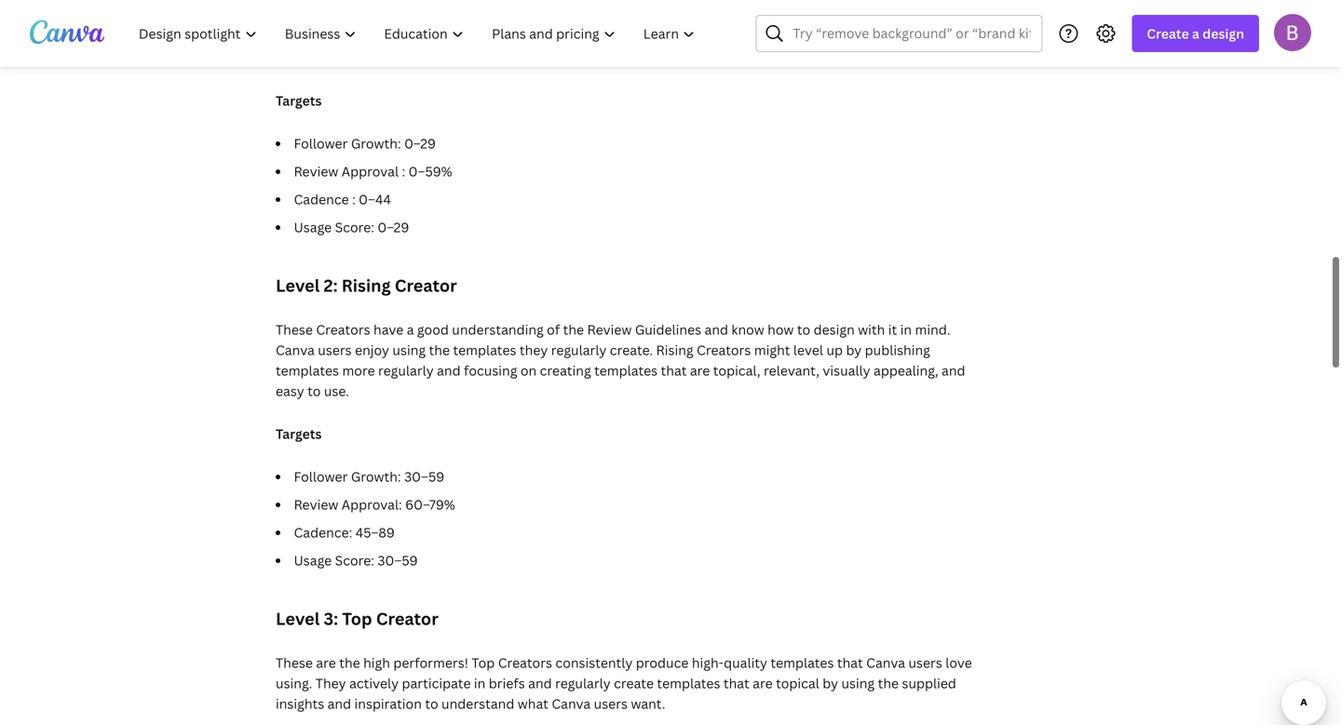 Task type: vqa. For each thing, say whether or not it's contained in the screenshot.
'Skills'
yes



Task type: locate. For each thing, give the bounding box(es) containing it.
1 vertical spatial regularly
[[378, 362, 434, 380]]

1 horizontal spatial design
[[1203, 25, 1244, 42]]

guidelines up create.
[[635, 321, 701, 339]]

top up briefs
[[472, 654, 495, 672]]

top right 3:
[[342, 608, 372, 631]]

score:
[[335, 218, 374, 236], [335, 552, 374, 570]]

categories.
[[897, 49, 965, 67]]

0 vertical spatial users
[[318, 341, 352, 359]]

guidelines
[[348, 49, 414, 67], [635, 321, 701, 339]]

1 follower from the top
[[294, 135, 348, 152]]

regularly
[[551, 341, 607, 359], [378, 362, 434, 380], [555, 675, 611, 692]]

1 these from the top
[[276, 321, 313, 339]]

0 vertical spatial guidelines
[[348, 49, 414, 67]]

level
[[276, 274, 320, 297], [276, 608, 320, 631]]

2 vertical spatial by
[[823, 675, 838, 692]]

1 vertical spatial this
[[469, 49, 492, 67]]

0 vertical spatial design
[[1203, 25, 1244, 42]]

to up document on the top of page
[[847, 28, 860, 46]]

canva up easy
[[276, 341, 315, 359]]

0 horizontal spatial by
[[649, 49, 664, 67]]

1 horizontal spatial by
[[823, 675, 838, 692]]

1 vertical spatial understand
[[441, 695, 514, 713]]

design right create
[[1203, 25, 1244, 42]]

2 vertical spatial that
[[724, 675, 749, 692]]

hone
[[409, 28, 440, 46]]

0–29 down '0–44' at left
[[378, 218, 409, 236]]

in left briefs
[[474, 675, 486, 692]]

0 vertical spatial follower
[[294, 135, 348, 152]]

2 horizontal spatial by
[[846, 341, 862, 359]]

0 vertical spatial growth:
[[351, 135, 401, 152]]

users down create
[[594, 695, 628, 713]]

: left the 0–59%
[[402, 163, 405, 180]]

0 vertical spatial these
[[276, 321, 313, 339]]

0 vertical spatial that
[[661, 362, 687, 380]]

30–59
[[404, 468, 445, 486], [378, 552, 418, 570]]

understand inside these are the high performers! top creators consistently produce high-quality templates that canva users love using. they actively participate in briefs and regularly create templates that are topical by using the supplied insights and inspiration to understand what canva users want.
[[441, 695, 514, 713]]

1 level from the top
[[276, 274, 320, 297]]

canva up supplied
[[866, 654, 905, 672]]

0 horizontal spatial users
[[318, 341, 352, 359]]

0 vertical spatial score:
[[335, 218, 374, 236]]

follower growth: 30–59
[[294, 468, 445, 486]]

by down we
[[649, 49, 664, 67]]

0–29 up the 0–59%
[[404, 135, 436, 152]]

1 horizontal spatial are
[[690, 362, 710, 380]]

these inside these creators have a good understanding of the review guidelines and know how to design with it in mind. canva users enjoy using the templates they regularly create. rising creators might level up by publishing templates more regularly and focusing on creating templates that are topical, relevant, visually appealing, and easy to use.
[[276, 321, 313, 339]]

creators left at
[[276, 28, 330, 46]]

cadence: 45–89
[[294, 524, 395, 542]]

users
[[318, 341, 352, 359], [908, 654, 942, 672], [594, 695, 628, 713]]

are up they
[[316, 654, 336, 672]]

using right topical
[[841, 675, 875, 692]]

1 growth: from the top
[[351, 135, 401, 152]]

understand up "categories."
[[895, 28, 968, 46]]

0 vertical spatial in
[[900, 321, 912, 339]]

0 horizontal spatial design
[[814, 321, 855, 339]]

0 horizontal spatial are
[[316, 654, 336, 672]]

1 vertical spatial targets
[[276, 425, 322, 443]]

relevant,
[[764, 362, 820, 380]]

rising right create.
[[656, 341, 693, 359]]

1 vertical spatial top
[[472, 654, 495, 672]]

review up cadence:
[[294, 496, 338, 514]]

these for these are the high performers! top creators consistently produce high-quality templates that canva users love using. they actively participate in briefs and regularly create templates that are topical by using the supplied insights and inspiration to understand what canva users want.
[[276, 654, 313, 672]]

with
[[761, 49, 788, 67], [858, 321, 885, 339]]

create a design
[[1147, 25, 1244, 42]]

with down 1
[[761, 49, 788, 67]]

level left 2:
[[276, 274, 320, 297]]

30–59 up the 60–79%
[[404, 468, 445, 486]]

0 vertical spatial a
[[1192, 25, 1199, 42]]

and down mind.
[[942, 362, 965, 380]]

0–29
[[404, 135, 436, 152], [378, 218, 409, 236]]

this
[[349, 28, 372, 46], [469, 49, 492, 67]]

review up cadence on the left top
[[294, 163, 338, 180]]

creator
[[395, 274, 457, 297], [376, 608, 438, 631]]

0 vertical spatial creator
[[395, 274, 457, 297]]

1 horizontal spatial understand
[[895, 28, 968, 46]]

targets
[[276, 92, 322, 109], [276, 425, 322, 443]]

top inside these are the high performers! top creators consistently produce high-quality templates that canva users love using. they actively participate in briefs and regularly create templates that are topical by using the supplied insights and inspiration to understand what canva users want.
[[472, 654, 495, 672]]

top
[[342, 608, 372, 631], [472, 654, 495, 672]]

level left hone
[[375, 28, 405, 46]]

usage down cadence:
[[294, 552, 332, 570]]

growth: for 0–29
[[351, 135, 401, 152]]

a right have
[[407, 321, 414, 339]]

0 vertical spatial this
[[349, 28, 372, 46]]

how
[[768, 321, 794, 339]]

1 vertical spatial guidelines
[[635, 321, 701, 339]]

2 targets from the top
[[276, 425, 322, 443]]

on
[[520, 362, 537, 380]]

high
[[363, 654, 390, 672]]

users up supplied
[[908, 654, 942, 672]]

by right topical
[[823, 675, 838, 692]]

1 vertical spatial using
[[841, 675, 875, 692]]

up
[[826, 341, 843, 359]]

1 horizontal spatial a
[[1192, 25, 1199, 42]]

0 horizontal spatial rising
[[342, 274, 391, 297]]

:
[[402, 163, 405, 180], [352, 190, 356, 208]]

growth: up the review approval: 60–79%
[[351, 468, 401, 486]]

with inside these creators have a good understanding of the review guidelines and know how to design with it in mind. canva users enjoy using the templates they regularly create. rising creators might level up by publishing templates more regularly and focusing on creating templates that are topical, relevant, visually appealing, and easy to use.
[[858, 321, 885, 339]]

0 horizontal spatial top
[[342, 608, 372, 631]]

in inside these creators have a good understanding of the review guidelines and know how to design with it in mind. canva users enjoy using the templates they regularly create. rising creators might level up by publishing templates more regularly and focusing on creating templates that are topical, relevant, visually appealing, and easy to use.
[[900, 321, 912, 339]]

a
[[1192, 25, 1199, 42], [407, 321, 414, 339]]

0 horizontal spatial :
[[352, 190, 356, 208]]

2 score: from the top
[[335, 552, 374, 570]]

1 vertical spatial usage
[[294, 552, 332, 570]]

1 vertical spatial these
[[276, 654, 313, 672]]

2 level from the top
[[276, 608, 320, 631]]

designers.
[[587, 28, 651, 46]]

creator up performers!
[[376, 608, 438, 631]]

love
[[946, 654, 972, 672]]

regularly up the creating
[[551, 341, 607, 359]]

1 horizontal spatial users
[[594, 695, 628, 713]]

0 vertical spatial canva
[[276, 341, 315, 359]]

with left it
[[858, 321, 885, 339]]

the
[[276, 49, 297, 67], [563, 321, 584, 339], [429, 341, 450, 359], [339, 654, 360, 672], [878, 675, 899, 692]]

1 vertical spatial that
[[837, 654, 863, 672]]

0 horizontal spatial that
[[661, 362, 687, 380]]

0 horizontal spatial this
[[349, 28, 372, 46]]

review up create.
[[587, 321, 632, 339]]

these up easy
[[276, 321, 313, 339]]

follower up cadence on the left top
[[294, 135, 348, 152]]

2 horizontal spatial users
[[908, 654, 942, 672]]

0 vertical spatial targets
[[276, 92, 322, 109]]

1 vertical spatial by
[[846, 341, 862, 359]]

insights
[[276, 695, 324, 713]]

want.
[[631, 695, 665, 713]]

1 horizontal spatial in
[[900, 321, 912, 339]]

0 vertical spatial with
[[761, 49, 788, 67]]

0 vertical spatial by
[[649, 49, 664, 67]]

rising right 2:
[[342, 274, 391, 297]]

these creators have a good understanding of the review guidelines and know how to design with it in mind. canva users enjoy using the templates they regularly create. rising creators might level up by publishing templates more regularly and focusing on creating templates that are topical, relevant, visually appealing, and easy to use.
[[276, 321, 965, 400]]

1 vertical spatial creator
[[376, 608, 438, 631]]

by right up at the top right of page
[[846, 341, 862, 359]]

guidelines down hone
[[348, 49, 414, 67]]

regularly down consistently
[[555, 675, 611, 692]]

these up using.
[[276, 654, 313, 672]]

0 vertical spatial level
[[276, 274, 320, 297]]

score: down cadence : 0–44
[[335, 218, 374, 236]]

usage down cadence on the left top
[[294, 218, 332, 236]]

template
[[527, 28, 584, 46]]

: left '0–44' at left
[[352, 190, 356, 208]]

we
[[654, 28, 674, 46]]

users up more
[[318, 341, 352, 359]]

2 horizontal spatial canva
[[866, 654, 905, 672]]

1 vertical spatial a
[[407, 321, 414, 339]]

0 horizontal spatial a
[[407, 321, 414, 339]]

usage
[[294, 218, 332, 236], [294, 552, 332, 570]]

by
[[649, 49, 664, 67], [846, 341, 862, 359], [823, 675, 838, 692]]

inspiration
[[354, 695, 422, 713]]

review
[[300, 49, 344, 67], [294, 163, 338, 180], [587, 321, 632, 339], [294, 496, 338, 514]]

1 horizontal spatial this
[[469, 49, 492, 67]]

1 vertical spatial 0–29
[[378, 218, 409, 236]]

a right create
[[1192, 25, 1199, 42]]

targets down easy
[[276, 425, 322, 443]]

0 horizontal spatial in
[[474, 675, 486, 692]]

1 vertical spatial :
[[352, 190, 356, 208]]

1 vertical spatial growth:
[[351, 468, 401, 486]]

1 horizontal spatial top
[[472, 654, 495, 672]]

follower growth: 0–29
[[294, 135, 436, 152]]

0 vertical spatial are
[[690, 362, 710, 380]]

and up what
[[528, 675, 552, 692]]

design up up at the top right of page
[[814, 321, 855, 339]]

to right how
[[797, 321, 810, 339]]

usage for usage score: 0–29
[[294, 218, 332, 236]]

understand down briefs
[[441, 695, 514, 713]]

in
[[900, 321, 912, 339], [474, 675, 486, 692]]

2 vertical spatial regularly
[[555, 675, 611, 692]]

using down have
[[392, 341, 426, 359]]

1 vertical spatial score:
[[335, 552, 374, 570]]

targets up follower growth: 0–29
[[276, 92, 322, 109]]

in right it
[[900, 321, 912, 339]]

follower for approval
[[294, 135, 348, 152]]

experimenting
[[668, 49, 758, 67]]

1 vertical spatial rising
[[656, 341, 693, 359]]

rising
[[342, 274, 391, 297], [656, 341, 693, 359]]

to inside these are the high performers! top creators consistently produce high-quality templates that canva users love using. they actively participate in briefs and regularly create templates that are topical by using the supplied insights and inspiration to understand what canva users want.
[[425, 695, 438, 713]]

2 usage from the top
[[294, 552, 332, 570]]

creators inside these are the high performers! top creators consistently produce high-quality templates that canva users love using. they actively participate in briefs and regularly create templates that are topical by using the supplied insights and inspiration to understand what canva users want.
[[498, 654, 552, 672]]

understand
[[895, 28, 968, 46], [441, 695, 514, 713]]

1 usage from the top
[[294, 218, 332, 236]]

regularly down enjoy
[[378, 362, 434, 380]]

actively
[[349, 675, 399, 692]]

it
[[888, 321, 897, 339]]

1 vertical spatial level
[[276, 608, 320, 631]]

30–59 for follower growth: 30–59
[[404, 468, 445, 486]]

are
[[690, 362, 710, 380], [316, 654, 336, 672], [753, 675, 773, 692]]

understand inside the creators at this level hone their skills as template designers. we encourage level 1 creators to fully understand the review guidelines and put this knowledge into practice by experimenting with many document categories.
[[895, 28, 968, 46]]

are down quality
[[753, 675, 773, 692]]

2 follower from the top
[[294, 468, 348, 486]]

creator for level 2: rising creator
[[395, 274, 457, 297]]

produce
[[636, 654, 689, 672]]

creators up many
[[789, 28, 844, 46]]

creators
[[276, 28, 330, 46], [789, 28, 844, 46], [316, 321, 370, 339], [697, 341, 751, 359], [498, 654, 552, 672]]

by inside these creators have a good understanding of the review guidelines and know how to design with it in mind. canva users enjoy using the templates they regularly create. rising creators might level up by publishing templates more regularly and focusing on creating templates that are topical, relevant, visually appealing, and easy to use.
[[846, 341, 862, 359]]

cadence
[[294, 190, 349, 208]]

fully
[[863, 28, 891, 46]]

design inside these creators have a good understanding of the review guidelines and know how to design with it in mind. canva users enjoy using the templates they regularly create. rising creators might level up by publishing templates more regularly and focusing on creating templates that are topical, relevant, visually appealing, and easy to use.
[[814, 321, 855, 339]]

1 vertical spatial users
[[908, 654, 942, 672]]

to
[[847, 28, 860, 46], [797, 321, 810, 339], [307, 382, 321, 400], [425, 695, 438, 713]]

creator for level 3: top creator
[[376, 608, 438, 631]]

0 vertical spatial usage
[[294, 218, 332, 236]]

knowledge
[[496, 49, 563, 67]]

1 score: from the top
[[335, 218, 374, 236]]

easy
[[276, 382, 304, 400]]

1 horizontal spatial level
[[746, 28, 776, 46]]

0 horizontal spatial using
[[392, 341, 426, 359]]

0 horizontal spatial with
[[761, 49, 788, 67]]

to down participate
[[425, 695, 438, 713]]

1 horizontal spatial rising
[[656, 341, 693, 359]]

level left up at the top right of page
[[793, 341, 823, 359]]

templates up the focusing
[[453, 341, 516, 359]]

1 horizontal spatial :
[[402, 163, 405, 180]]

creating
[[540, 362, 591, 380]]

1 horizontal spatial guidelines
[[635, 321, 701, 339]]

0 vertical spatial :
[[402, 163, 405, 180]]

follower
[[294, 135, 348, 152], [294, 468, 348, 486]]

creator up good
[[395, 274, 457, 297]]

2 these from the top
[[276, 654, 313, 672]]

skills
[[477, 28, 507, 46]]

consistently
[[555, 654, 633, 672]]

1 horizontal spatial using
[[841, 675, 875, 692]]

1 vertical spatial 30–59
[[378, 552, 418, 570]]

what
[[518, 695, 548, 713]]

2 growth: from the top
[[351, 468, 401, 486]]

1 horizontal spatial with
[[858, 321, 885, 339]]

30–59 down 45–89
[[378, 552, 418, 570]]

canva right what
[[552, 695, 591, 713]]

2 horizontal spatial level
[[793, 341, 823, 359]]

creators up topical, at right
[[697, 341, 751, 359]]

follower up cadence:
[[294, 468, 348, 486]]

supplied
[[902, 675, 956, 692]]

review down at
[[300, 49, 344, 67]]

these inside these are the high performers! top creators consistently produce high-quality templates that canva users love using. they actively participate in briefs and regularly create templates that are topical by using the supplied insights and inspiration to understand what canva users want.
[[276, 654, 313, 672]]

1 vertical spatial follower
[[294, 468, 348, 486]]

canva
[[276, 341, 315, 359], [866, 654, 905, 672], [552, 695, 591, 713]]

this right at
[[349, 28, 372, 46]]

cadence : 0–44
[[294, 190, 395, 208]]

0 vertical spatial 30–59
[[404, 468, 445, 486]]

creators up briefs
[[498, 654, 552, 672]]

are left topical, at right
[[690, 362, 710, 380]]

growth:
[[351, 135, 401, 152], [351, 468, 401, 486]]

0 horizontal spatial understand
[[441, 695, 514, 713]]

0 horizontal spatial canva
[[276, 341, 315, 359]]

topical,
[[713, 362, 761, 380]]

1 horizontal spatial canva
[[552, 695, 591, 713]]

growth: up review approval : 0–59%
[[351, 135, 401, 152]]

enjoy
[[355, 341, 389, 359]]

level 3: top creator
[[276, 608, 438, 631]]

mind.
[[915, 321, 950, 339]]

0 vertical spatial 0–29
[[404, 135, 436, 152]]

that inside these creators have a good understanding of the review guidelines and know how to design with it in mind. canva users enjoy using the templates they regularly create. rising creators might level up by publishing templates more regularly and focusing on creating templates that are topical, relevant, visually appealing, and easy to use.
[[661, 362, 687, 380]]

1 vertical spatial design
[[814, 321, 855, 339]]

creators at this level hone their skills as template designers. we encourage level 1 creators to fully understand the review guidelines and put this knowledge into practice by experimenting with many document categories.
[[276, 28, 968, 67]]

score: down cadence: 45–89 at the bottom
[[335, 552, 374, 570]]

and down hone
[[417, 49, 441, 67]]

level left 3:
[[276, 608, 320, 631]]

0 vertical spatial using
[[392, 341, 426, 359]]

0 horizontal spatial guidelines
[[348, 49, 414, 67]]

this down skills
[[469, 49, 492, 67]]

level left 1
[[746, 28, 776, 46]]

are inside these creators have a good understanding of the review guidelines and know how to design with it in mind. canva users enjoy using the templates they regularly create. rising creators might level up by publishing templates more regularly and focusing on creating templates that are topical, relevant, visually appealing, and easy to use.
[[690, 362, 710, 380]]

2 vertical spatial are
[[753, 675, 773, 692]]

1 vertical spatial in
[[474, 675, 486, 692]]

1 vertical spatial with
[[858, 321, 885, 339]]

0 vertical spatial understand
[[895, 28, 968, 46]]

level
[[375, 28, 405, 46], [746, 28, 776, 46], [793, 341, 823, 359]]



Task type: describe. For each thing, give the bounding box(es) containing it.
approval
[[342, 163, 399, 180]]

appealing,
[[874, 362, 938, 380]]

use.
[[324, 382, 349, 400]]

quality
[[724, 654, 767, 672]]

2 horizontal spatial are
[[753, 675, 773, 692]]

users inside these creators have a good understanding of the review guidelines and know how to design with it in mind. canva users enjoy using the templates they regularly create. rising creators might level up by publishing templates more regularly and focusing on creating templates that are topical, relevant, visually appealing, and easy to use.
[[318, 341, 352, 359]]

as
[[510, 28, 524, 46]]

know
[[731, 321, 764, 339]]

templates down create.
[[594, 362, 658, 380]]

practice
[[594, 49, 646, 67]]

might
[[754, 341, 790, 359]]

visually
[[823, 362, 870, 380]]

briefs
[[489, 675, 525, 692]]

by inside the creators at this level hone their skills as template designers. we encourage level 1 creators to fully understand the review guidelines and put this knowledge into practice by experimenting with many document categories.
[[649, 49, 664, 67]]

high-
[[692, 654, 724, 672]]

0 vertical spatial rising
[[342, 274, 391, 297]]

2 vertical spatial users
[[594, 695, 628, 713]]

level inside these creators have a good understanding of the review guidelines and know how to design with it in mind. canva users enjoy using the templates they regularly create. rising creators might level up by publishing templates more regularly and focusing on creating templates that are topical, relevant, visually appealing, and easy to use.
[[793, 341, 823, 359]]

by inside these are the high performers! top creators consistently produce high-quality templates that canva users love using. they actively participate in briefs and regularly create templates that are topical by using the supplied insights and inspiration to understand what canva users want.
[[823, 675, 838, 692]]

1
[[779, 28, 786, 46]]

regularly inside these are the high performers! top creators consistently produce high-quality templates that canva users love using. they actively participate in briefs and regularly create templates that are topical by using the supplied insights and inspiration to understand what canva users want.
[[555, 675, 611, 692]]

a inside these creators have a good understanding of the review guidelines and know how to design with it in mind. canva users enjoy using the templates they regularly create. rising creators might level up by publishing templates more regularly and focusing on creating templates that are topical, relevant, visually appealing, and easy to use.
[[407, 321, 414, 339]]

understanding
[[452, 321, 544, 339]]

of
[[547, 321, 560, 339]]

design inside dropdown button
[[1203, 25, 1244, 42]]

and inside the creators at this level hone their skills as template designers. we encourage level 1 creators to fully understand the review guidelines and put this knowledge into practice by experimenting with many document categories.
[[417, 49, 441, 67]]

0 vertical spatial regularly
[[551, 341, 607, 359]]

with inside the creators at this level hone their skills as template designers. we encourage level 1 creators to fully understand the review guidelines and put this knowledge into practice by experimenting with many document categories.
[[761, 49, 788, 67]]

follower for approval:
[[294, 468, 348, 486]]

document
[[829, 49, 894, 67]]

create a design button
[[1132, 15, 1259, 52]]

create
[[614, 675, 654, 692]]

30–59 for usage score: 30–59
[[378, 552, 418, 570]]

using inside these creators have a good understanding of the review guidelines and know how to design with it in mind. canva users enjoy using the templates they regularly create. rising creators might level up by publishing templates more regularly and focusing on creating templates that are topical, relevant, visually appealing, and easy to use.
[[392, 341, 426, 359]]

these for these creators have a good understanding of the review guidelines and know how to design with it in mind. canva users enjoy using the templates they regularly create. rising creators might level up by publishing templates more regularly and focusing on creating templates that are topical, relevant, visually appealing, and easy to use.
[[276, 321, 313, 339]]

2 horizontal spatial that
[[837, 654, 863, 672]]

good
[[417, 321, 449, 339]]

publishing
[[865, 341, 930, 359]]

45–89
[[356, 524, 395, 542]]

0–29 for follower growth: 0–29
[[404, 135, 436, 152]]

top level navigation element
[[127, 15, 711, 52]]

guidelines inside these creators have a good understanding of the review guidelines and know how to design with it in mind. canva users enjoy using the templates they regularly create. rising creators might level up by publishing templates more regularly and focusing on creating templates that are topical, relevant, visually appealing, and easy to use.
[[635, 321, 701, 339]]

and left know
[[705, 321, 728, 339]]

and down they
[[327, 695, 351, 713]]

and left the focusing
[[437, 362, 461, 380]]

usage score: 0–29
[[294, 218, 409, 236]]

templates up topical
[[771, 654, 834, 672]]

0–44
[[359, 190, 391, 208]]

topical
[[776, 675, 819, 692]]

3:
[[324, 608, 338, 631]]

at
[[333, 28, 346, 46]]

1 targets from the top
[[276, 92, 322, 109]]

2 vertical spatial canva
[[552, 695, 591, 713]]

focusing
[[464, 362, 517, 380]]

cadence:
[[294, 524, 352, 542]]

a inside dropdown button
[[1192, 25, 1199, 42]]

creators up enjoy
[[316, 321, 370, 339]]

1 vertical spatial canva
[[866, 654, 905, 672]]

guidelines inside the creators at this level hone their skills as template designers. we encourage level 1 creators to fully understand the review guidelines and put this knowledge into practice by experimenting with many document categories.
[[348, 49, 414, 67]]

their
[[444, 28, 473, 46]]

60–79%
[[405, 496, 455, 514]]

templates up easy
[[276, 362, 339, 380]]

score: for :
[[335, 218, 374, 236]]

encourage
[[677, 28, 743, 46]]

rising inside these creators have a good understanding of the review guidelines and know how to design with it in mind. canva users enjoy using the templates they regularly create. rising creators might level up by publishing templates more regularly and focusing on creating templates that are topical, relevant, visually appealing, and easy to use.
[[656, 341, 693, 359]]

canva inside these creators have a good understanding of the review guidelines and know how to design with it in mind. canva users enjoy using the templates they regularly create. rising creators might level up by publishing templates more regularly and focusing on creating templates that are topical, relevant, visually appealing, and easy to use.
[[276, 341, 315, 359]]

they
[[316, 675, 346, 692]]

templates down 'high-'
[[657, 675, 720, 692]]

score: for 45–89
[[335, 552, 374, 570]]

performers!
[[393, 654, 468, 672]]

0 horizontal spatial level
[[375, 28, 405, 46]]

many
[[792, 49, 826, 67]]

create
[[1147, 25, 1189, 42]]

review approval: 60–79%
[[294, 496, 455, 514]]

review approval : 0–59%
[[294, 163, 456, 180]]

review inside the creators at this level hone their skills as template designers. we encourage level 1 creators to fully understand the review guidelines and put this knowledge into practice by experimenting with many document categories.
[[300, 49, 344, 67]]

usage score: 30–59
[[294, 552, 418, 570]]

using inside these are the high performers! top creators consistently produce high-quality templates that canva users love using. they actively participate in briefs and regularly create templates that are topical by using the supplied insights and inspiration to understand what canva users want.
[[841, 675, 875, 692]]

0 vertical spatial top
[[342, 608, 372, 631]]

usage for usage score: 30–59
[[294, 552, 332, 570]]

these are the high performers! top creators consistently produce high-quality templates that canva users love using. they actively participate in briefs and regularly create templates that are topical by using the supplied insights and inspiration to understand what canva users want.
[[276, 654, 972, 713]]

level 2: rising creator
[[276, 274, 457, 297]]

participate
[[402, 675, 471, 692]]

have
[[373, 321, 404, 339]]

level for level 3: top creator
[[276, 608, 320, 631]]

2:
[[324, 274, 338, 297]]

0–29 for usage score: 0–29
[[378, 218, 409, 236]]

to inside the creators at this level hone their skills as template designers. we encourage level 1 creators to fully understand the review guidelines and put this knowledge into practice by experimenting with many document categories.
[[847, 28, 860, 46]]

in inside these are the high performers! top creators consistently produce high-quality templates that canva users love using. they actively participate in briefs and regularly create templates that are topical by using the supplied insights and inspiration to understand what canva users want.
[[474, 675, 486, 692]]

review inside these creators have a good understanding of the review guidelines and know how to design with it in mind. canva users enjoy using the templates they regularly create. rising creators might level up by publishing templates more regularly and focusing on creating templates that are topical, relevant, visually appealing, and easy to use.
[[587, 321, 632, 339]]

growth: for 30–59
[[351, 468, 401, 486]]

create.
[[610, 341, 653, 359]]

the inside the creators at this level hone their skills as template designers. we encourage level 1 creators to fully understand the review guidelines and put this knowledge into practice by experimenting with many document categories.
[[276, 49, 297, 67]]

using.
[[276, 675, 312, 692]]

put
[[444, 49, 466, 67]]

1 horizontal spatial that
[[724, 675, 749, 692]]

they
[[520, 341, 548, 359]]

to left the use.
[[307, 382, 321, 400]]

bob builder image
[[1274, 14, 1311, 51]]

approval:
[[342, 496, 402, 514]]

more
[[342, 362, 375, 380]]

1 vertical spatial are
[[316, 654, 336, 672]]

Try "remove background" or "brand kit" search field
[[793, 16, 1030, 51]]

0–59%
[[408, 163, 452, 180]]

into
[[566, 49, 591, 67]]

level for level 2: rising creator
[[276, 274, 320, 297]]



